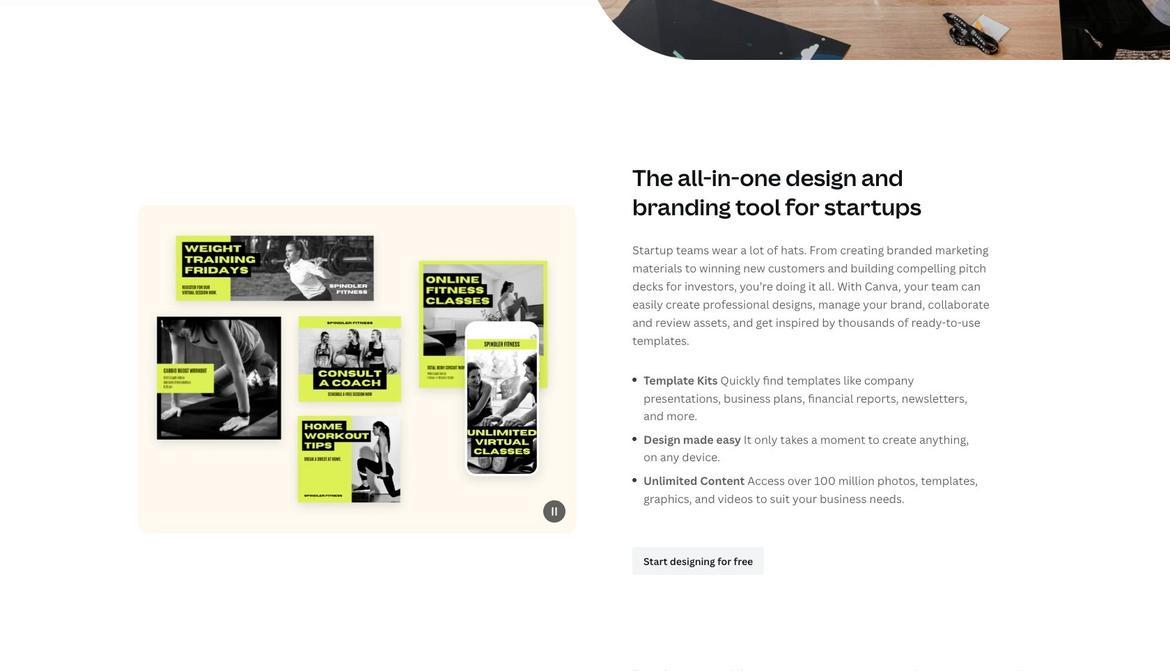Task type: vqa. For each thing, say whether or not it's contained in the screenshot.
spacenow enterprise and pro t shirts print 009 1.ad224d04 image
yes



Task type: describe. For each thing, give the bounding box(es) containing it.
spacenow enterprise and pro t shirts print 009 1.ad224d04 image
[[585, 0, 1171, 60]]



